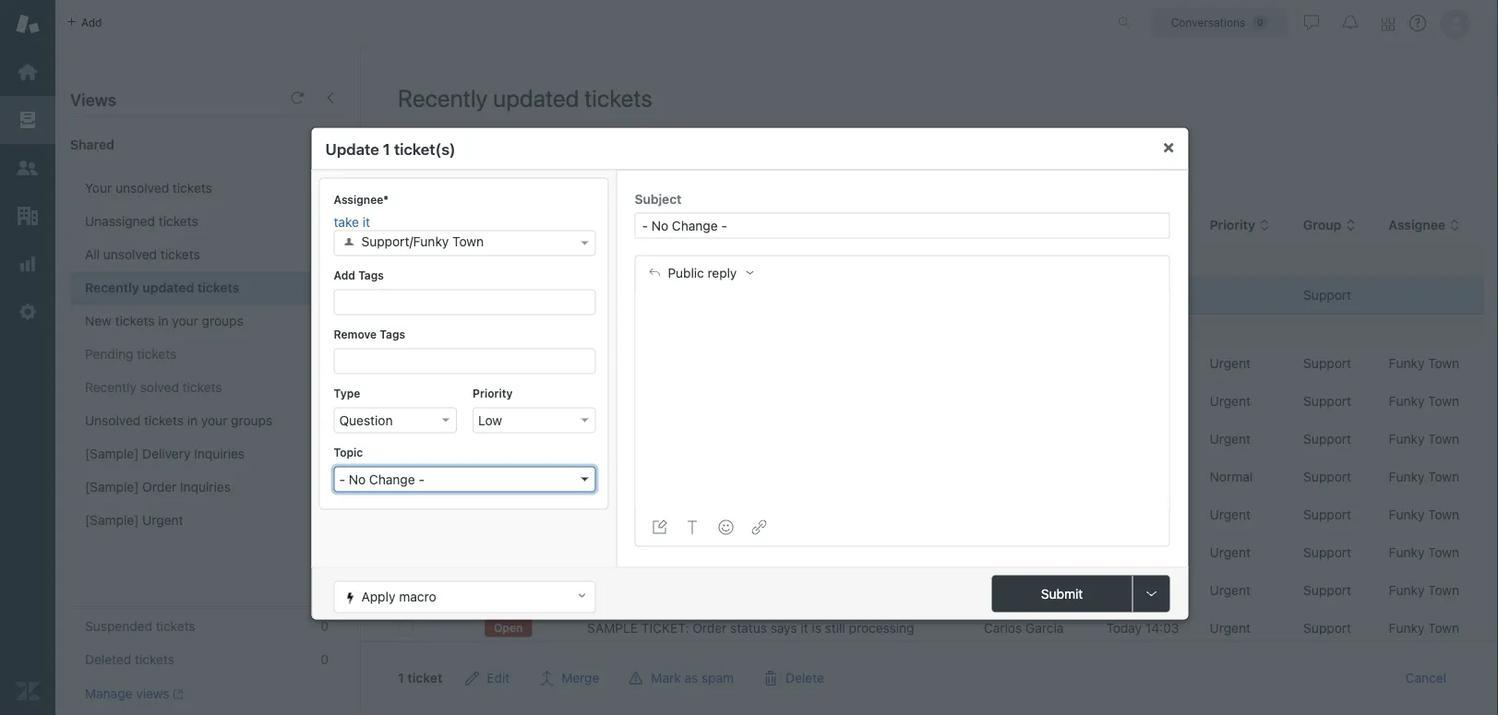 Task type: vqa. For each thing, say whether or not it's contained in the screenshot.
article in Follow Users can follow a specific article
no



Task type: describe. For each thing, give the bounding box(es) containing it.
admin image
[[16, 300, 40, 324]]

cancel inside 'link'
[[693, 394, 734, 409]]

sample for sample ticket: damaged product
[[587, 356, 638, 371]]

[sample] order inquiries
[[85, 480, 231, 495]]

add
[[334, 269, 355, 282]]

ordered
[[821, 545, 867, 560]]

13 for all unsolved tickets
[[315, 247, 329, 262]]

sample for sample ticket: missing assembly instructions
[[587, 583, 638, 598]]

topic
[[334, 446, 363, 459]]

order inside now showing 13 tickets region
[[693, 621, 727, 636]]

6 funky from the top
[[1389, 545, 1425, 560]]

question
[[339, 413, 393, 428]]

apply
[[361, 589, 395, 605]]

saeli
[[1033, 545, 1061, 560]]

as
[[684, 671, 698, 686]]

sample ticket: cancel order
[[587, 394, 769, 409]]

mark as spam
[[651, 671, 734, 686]]

sample ticket: damaged product
[[587, 356, 800, 371]]

ticket: for ordered
[[641, 507, 689, 522]]

public reply
[[668, 265, 737, 280]]

type
[[334, 387, 360, 400]]

unassigned tickets link
[[70, 206, 345, 239]]

instructions
[[801, 583, 871, 598]]

your unsolved tickets
[[85, 180, 212, 196]]

row containing sample ticket: missing assembly instructions
[[384, 572, 1484, 610]]

manage views
[[85, 686, 169, 702]]

wrong
[[693, 432, 732, 447]]

unsolved for all
[[103, 247, 157, 262]]

conversations button
[[1151, 8, 1288, 37]]

ticket: for cancel
[[641, 394, 689, 409]]

1 ticket
[[398, 671, 443, 686]]

all unsolved tickets
[[85, 247, 200, 262]]

unsolved for your
[[115, 180, 169, 196]]

funky town inside row
[[1389, 659, 1460, 674]]

sample ticket: free repair
[[587, 469, 757, 485]]

(opens in a new tab) image
[[169, 689, 184, 700]]

apply macro button
[[334, 581, 596, 613]]

[sample] for [sample] order inquiries
[[85, 480, 139, 495]]

sample ticket: wrong address link
[[587, 430, 783, 449]]

views image
[[16, 108, 40, 132]]

support for help with setup
[[1304, 288, 1352, 303]]

zendesk image
[[16, 679, 40, 703]]

normal
[[1210, 469, 1253, 485]]

repair
[[722, 469, 757, 485]]

views
[[70, 90, 116, 109]]

open for sample ticket: cancel order
[[494, 394, 523, 407]]

order
[[737, 394, 769, 409]]

today for sample ticket: wrong address
[[1106, 432, 1142, 447]]

assignee*
[[334, 193, 389, 206]]

shared
[[70, 137, 114, 152]]

add tags
[[334, 269, 384, 282]]

wójcik
[[1023, 583, 1063, 598]]

- no change - button
[[334, 467, 596, 492]]

sample for sample ticket: need less items than ordered
[[587, 545, 638, 560]]

sample ticket: cancel order link
[[587, 392, 769, 411]]

reporting image
[[16, 252, 40, 276]]

- no change -
[[339, 472, 425, 487]]

status for status category: new
[[395, 255, 429, 268]]

unsolved tickets in your groups
[[85, 413, 273, 428]]

recently solved tickets
[[85, 380, 222, 395]]

macro
[[399, 589, 436, 605]]

5 funky town from the top
[[1389, 507, 1460, 522]]

0 for pending tickets
[[321, 347, 329, 362]]

2 14:03 from the top
[[1146, 394, 1179, 409]]

sample for sample ticket: order status says it is still processing
[[587, 621, 638, 636]]

than
[[791, 545, 817, 560]]

no
[[349, 472, 366, 487]]

support for sample ticket: ordered the wrong color
[[1304, 507, 1352, 522]]

sample for sample ticket: ordered the wrong color
[[587, 507, 638, 522]]

sample ticket: need less items than ordered link
[[587, 544, 867, 562]]

groups for new tickets in your groups
[[202, 313, 243, 329]]

unassigned
[[85, 214, 155, 229]]

setup
[[647, 288, 682, 303]]

[sample] for [sample] delivery inquiries
[[85, 446, 139, 462]]

sample for sample ticket: cancel order
[[587, 394, 638, 409]]

free
[[693, 469, 719, 485]]

sample for sample ticket: free repair
[[587, 469, 638, 485]]

1 funky from the top
[[1389, 356, 1425, 371]]

×
[[1163, 135, 1175, 157]]

category: for status category:
[[432, 323, 481, 336]]

low
[[478, 413, 502, 428]]

today for sample ticket: ordered the wrong color
[[1106, 507, 1142, 522]]

4 funky from the top
[[1389, 469, 1425, 485]]

3 funky from the top
[[1389, 432, 1425, 447]]

merge
[[561, 671, 599, 686]]

2 funky from the top
[[1389, 394, 1425, 409]]

1 inside region
[[398, 671, 404, 686]]

ticket
[[407, 671, 443, 686]]

8 funky from the top
[[1389, 621, 1425, 636]]

support for sample ticket: cancel order
[[1304, 394, 1352, 409]]

collapse views pane image
[[323, 90, 338, 105]]

2 today 14:03 from the top
[[1106, 394, 1179, 409]]

status category:
[[395, 323, 484, 336]]

sample ticket: missing assembly instructions
[[587, 583, 871, 598]]

cancel button
[[1391, 660, 1461, 697]]

reply
[[708, 265, 737, 280]]

help with setup
[[587, 288, 682, 303]]

recently solved tickets link
[[70, 372, 345, 405]]

garcia
[[1026, 621, 1064, 636]]

today 14:43
[[1106, 288, 1179, 303]]

3 today 14:03 from the top
[[1106, 432, 1179, 447]]

wrong
[[768, 507, 805, 522]]

row containing help with setup
[[384, 276, 1484, 314]]

1 horizontal spatial updated
[[493, 84, 579, 112]]

assignee
[[1389, 218, 1446, 233]]

8 funky town from the top
[[1389, 621, 1460, 636]]

remove
[[334, 328, 377, 341]]

help
[[587, 288, 615, 303]]

[sample] for [sample] urgent
[[85, 513, 139, 528]]

7 funky town from the top
[[1389, 583, 1460, 598]]

zendesk support image
[[16, 12, 40, 36]]

it inside assignee* take it
[[363, 214, 370, 229]]

in for unsolved
[[187, 413, 198, 428]]

today for sample ticket: cancel order
[[1106, 394, 1142, 409]]

inquiries for [sample] delivery inquiries
[[194, 446, 245, 462]]

0 horizontal spatial recently updated tickets
[[85, 280, 239, 295]]

9 support from the top
[[1304, 621, 1352, 636]]

2 funky town from the top
[[1389, 394, 1460, 409]]

suspended tickets
[[85, 619, 195, 634]]

6 today 14:03 from the top
[[1106, 545, 1179, 560]]

your for unsolved tickets in your groups
[[201, 413, 227, 428]]

open for sample ticket: order status says it is still processing
[[494, 622, 523, 634]]

[sample] urgent
[[85, 513, 183, 528]]

shared button
[[55, 117, 311, 173]]

question button
[[334, 408, 457, 433]]

8 today 14:03 from the top
[[1106, 621, 1179, 636]]

need
[[693, 545, 724, 560]]

conversations
[[1171, 16, 1246, 29]]

ticket: for order
[[641, 621, 689, 636]]

apply macro
[[361, 589, 436, 605]]

product
[[753, 356, 800, 371]]

3 funky town from the top
[[1389, 432, 1460, 447]]

today for sample ticket: free repair
[[1106, 469, 1142, 485]]

6 14:03 from the top
[[1146, 545, 1179, 560]]

delete
[[786, 671, 824, 686]]

town inside row
[[1428, 659, 1460, 674]]

sample ticket: free repair link
[[587, 468, 757, 486]]

less
[[728, 545, 751, 560]]

ordered
[[693, 507, 742, 522]]

open for sample ticket: ordered the wrong color
[[494, 508, 523, 521]]

change
[[369, 472, 415, 487]]

support for sample ticket: wrong address
[[1304, 432, 1352, 447]]

row containing sample ticket: ordered the wrong color
[[384, 496, 1484, 534]]

deleted
[[85, 652, 131, 667]]

displays possible ticket submission types image
[[1144, 587, 1159, 601]]

still
[[825, 621, 845, 636]]

group
[[1304, 218, 1342, 233]]

boonsri saeli
[[984, 545, 1061, 560]]



Task type: locate. For each thing, give the bounding box(es) containing it.
0 vertical spatial it
[[363, 214, 370, 229]]

0 horizontal spatial in
[[158, 313, 169, 329]]

5 today 14:03 from the top
[[1106, 507, 1179, 522]]

1 today 14:03 from the top
[[1106, 356, 1179, 371]]

assembly
[[742, 583, 798, 598]]

edit button
[[450, 660, 525, 697]]

assignee* take it
[[334, 193, 389, 229]]

tags for remove tags
[[380, 328, 405, 341]]

13
[[315, 247, 329, 262], [314, 280, 329, 295], [315, 413, 329, 428]]

your down recently solved tickets link
[[201, 413, 227, 428]]

1 horizontal spatial order
[[693, 621, 727, 636]]

missing
[[693, 583, 738, 598]]

4 ticket: from the top
[[641, 469, 689, 485]]

row
[[384, 276, 1484, 314], [384, 345, 1484, 383], [384, 383, 1484, 420], [384, 420, 1484, 458], [384, 458, 1484, 496], [384, 496, 1484, 534], [384, 534, 1484, 572], [384, 572, 1484, 610], [384, 610, 1484, 648]]

ticket: up sample ticket: cancel order
[[641, 356, 689, 371]]

ticket: up sample ticket: wrong address
[[641, 394, 689, 409]]

1 vertical spatial in
[[187, 413, 198, 428]]

2 support from the top
[[1304, 356, 1352, 371]]

inquiries for [sample] order inquiries
[[180, 480, 231, 495]]

0 vertical spatial status
[[395, 255, 429, 268]]

0 vertical spatial [sample]
[[85, 446, 139, 462]]

mark
[[651, 671, 681, 686]]

status down support/funky
[[395, 255, 429, 268]]

1 vertical spatial order
[[693, 621, 727, 636]]

it left is
[[801, 621, 808, 636]]

in down recently solved tickets link
[[187, 413, 198, 428]]

5 funky from the top
[[1389, 507, 1425, 522]]

0 vertical spatial recently
[[398, 84, 488, 112]]

priority inside button
[[1210, 218, 1255, 233]]

pending tickets
[[85, 347, 177, 362]]

color
[[809, 507, 839, 522]]

row containing sample ticket: free repair
[[384, 458, 1484, 496]]

open for sample ticket: free repair
[[494, 470, 523, 483]]

suspended
[[85, 619, 152, 634]]

today for help with setup
[[1106, 288, 1142, 303]]

sample ticket: wrong address
[[587, 432, 783, 447]]

0
[[321, 347, 329, 362], [321, 619, 329, 634], [321, 652, 329, 667]]

[sample]
[[85, 446, 139, 462], [85, 480, 139, 495], [85, 513, 139, 528]]

5 today from the top
[[1106, 469, 1142, 485]]

category: for status category: new
[[432, 255, 481, 268]]

0 vertical spatial tags
[[358, 269, 384, 282]]

get help image
[[1410, 15, 1426, 31]]

8 ticket: from the top
[[641, 621, 689, 636]]

row containing sample ticket: cancel order
[[384, 383, 1484, 420]]

recently updated tickets
[[398, 84, 653, 112], [85, 280, 239, 295]]

13 left add
[[314, 280, 329, 295]]

1 vertical spatial cancel
[[1406, 671, 1447, 686]]

3 sample from the top
[[587, 432, 638, 447]]

0 vertical spatial unsolved
[[115, 180, 169, 196]]

1 horizontal spatial in
[[187, 413, 198, 428]]

1 14:03 from the top
[[1146, 356, 1179, 371]]

groups up recently solved tickets link
[[202, 313, 243, 329]]

1 row from the top
[[384, 276, 1484, 314]]

2 vertical spatial new
[[85, 313, 111, 329]]

unsolved
[[115, 180, 169, 196], [103, 247, 157, 262]]

0 vertical spatial 0
[[321, 347, 329, 362]]

6 sample from the top
[[587, 545, 638, 560]]

new tickets in your groups link
[[70, 306, 345, 339]]

1 vertical spatial status
[[395, 323, 429, 336]]

3 [sample] from the top
[[85, 513, 139, 528]]

edit
[[487, 671, 510, 686]]

order down [sample] delivery inquiries
[[142, 480, 177, 495]]

1 funky town from the top
[[1389, 356, 1460, 371]]

2 [sample] from the top
[[85, 480, 139, 495]]

arrow down image inside question button
[[442, 419, 450, 422]]

shared heading
[[55, 117, 360, 173]]

today for sample ticket: damaged product
[[1106, 356, 1142, 371]]

status right remove
[[395, 323, 429, 336]]

sample ticket: damaged product link
[[587, 354, 800, 373]]

new down take it link
[[484, 255, 508, 268]]

status
[[730, 621, 767, 636]]

1 horizontal spatial it
[[801, 621, 808, 636]]

sample for sample ticket: wrong address
[[587, 432, 638, 447]]

7 ticket: from the top
[[641, 583, 689, 598]]

row containing sample ticket: wrong address
[[384, 420, 1484, 458]]

new tickets in your groups
[[85, 313, 243, 329]]

0 vertical spatial recently updated tickets
[[398, 84, 653, 112]]

0 vertical spatial order
[[142, 480, 177, 495]]

remove tags
[[334, 328, 405, 341]]

subject up arrow down image
[[587, 216, 635, 232]]

ticket(s)
[[394, 139, 456, 158]]

submit button
[[992, 576, 1132, 612]]

3 open from the top
[[494, 470, 523, 483]]

8 row from the top
[[384, 572, 1484, 610]]

category: down support/funky town
[[432, 255, 481, 268]]

all
[[85, 247, 100, 262]]

0 vertical spatial your
[[172, 313, 198, 329]]

main element
[[0, 0, 55, 715]]

0 horizontal spatial -
[[339, 472, 345, 487]]

subject
[[635, 191, 682, 206], [587, 216, 635, 232]]

2 ticket: from the top
[[641, 394, 689, 409]]

13 left question
[[315, 413, 329, 428]]

new down status category: new
[[494, 288, 518, 301]]

the
[[745, 507, 764, 522]]

0 for suspended tickets
[[321, 619, 329, 634]]

1 horizontal spatial -
[[419, 472, 425, 487]]

solved
[[140, 380, 179, 395]]

0 vertical spatial updated
[[493, 84, 579, 112]]

0 vertical spatial priority
[[1210, 218, 1255, 233]]

0 horizontal spatial updated
[[142, 280, 194, 295]]

1 vertical spatial inquiries
[[180, 480, 231, 495]]

category: down status category: new
[[432, 323, 481, 336]]

priority right requested button
[[1210, 218, 1255, 233]]

it right take
[[363, 214, 370, 229]]

new for new tickets in your groups
[[85, 313, 111, 329]]

views
[[136, 686, 169, 702]]

1 vertical spatial 0
[[321, 619, 329, 634]]

public reply button
[[633, 253, 768, 292]]

1 vertical spatial recently
[[85, 280, 139, 295]]

3 row from the top
[[384, 383, 1484, 420]]

8 support from the top
[[1304, 583, 1352, 598]]

1 vertical spatial tags
[[380, 328, 405, 341]]

[sample] down "[sample] order inquiries"
[[85, 513, 139, 528]]

1 left ticket
[[398, 671, 404, 686]]

2 vertical spatial 13
[[315, 413, 329, 428]]

1 - from the left
[[339, 472, 345, 487]]

your up pending tickets
[[172, 313, 198, 329]]

1 [sample] from the top
[[85, 446, 139, 462]]

it inside "row"
[[801, 621, 808, 636]]

sample ticket: ordered the wrong color link
[[587, 506, 839, 524]]

low button
[[473, 408, 596, 433]]

support for sample ticket: damaged product
[[1304, 356, 1352, 371]]

3 today from the top
[[1106, 394, 1142, 409]]

town inside button
[[452, 234, 484, 249]]

says
[[771, 621, 797, 636]]

7 funky from the top
[[1389, 583, 1425, 598]]

ticket: for damaged
[[641, 356, 689, 371]]

format text image
[[685, 520, 700, 535]]

subject up public
[[635, 191, 682, 206]]

open for sample ticket: wrong address
[[494, 432, 523, 445]]

[sample] down unsolved
[[85, 446, 139, 462]]

0 horizontal spatial cancel
[[693, 394, 734, 409]]

7 today 14:03 from the top
[[1106, 583, 1179, 598]]

update 1 ticket(s)
[[325, 139, 456, 158]]

in
[[158, 313, 169, 329], [187, 413, 198, 428]]

delete button
[[749, 660, 839, 697]]

new inside "row"
[[494, 288, 518, 301]]

5 row from the top
[[384, 458, 1484, 496]]

in up pending tickets
[[158, 313, 169, 329]]

- right change
[[419, 472, 425, 487]]

recently up ticket(s)
[[398, 84, 488, 112]]

tickets
[[584, 84, 653, 112], [173, 180, 212, 196], [159, 214, 198, 229], [160, 247, 200, 262], [197, 280, 239, 295], [115, 313, 155, 329], [137, 347, 177, 362], [182, 380, 222, 395], [144, 413, 184, 428], [156, 619, 195, 634], [135, 652, 174, 667]]

2 vertical spatial [sample]
[[85, 513, 139, 528]]

1 vertical spatial [sample]
[[85, 480, 139, 495]]

7 today from the top
[[1106, 545, 1142, 560]]

0 vertical spatial 13
[[315, 247, 329, 262]]

arrow down image inside - no change - button
[[581, 478, 588, 481]]

tags for add tags
[[358, 269, 384, 282]]

zendesk products image
[[1382, 18, 1395, 31]]

5 support from the top
[[1304, 469, 1352, 485]]

town
[[452, 234, 484, 249], [1428, 356, 1460, 371], [1428, 394, 1460, 409], [1428, 432, 1460, 447], [1428, 469, 1460, 485], [1428, 507, 1460, 522], [1428, 545, 1460, 560], [1428, 583, 1460, 598], [1428, 621, 1460, 636], [1428, 659, 1460, 674]]

your for new tickets in your groups
[[172, 313, 198, 329]]

refresh views pane image
[[290, 90, 305, 105]]

5 open from the top
[[494, 622, 523, 634]]

sample ticket: order status says it is still processing link
[[587, 619, 914, 638]]

inquiries down [sample] delivery inquiries link on the bottom left of page
[[180, 480, 231, 495]]

7 sample from the top
[[587, 583, 638, 598]]

row containing sample ticket: order status says it is still processing
[[384, 610, 1484, 648]]

get started image
[[16, 60, 40, 84]]

6 funky town from the top
[[1389, 545, 1460, 560]]

12
[[315, 180, 329, 196]]

row containing sample ticket: need less items than ordered
[[384, 534, 1484, 572]]

group button
[[1304, 217, 1357, 234]]

arrow down image for low
[[581, 419, 588, 422]]

sample ticket: need less items than ordered
[[587, 545, 867, 560]]

ticket: left free
[[641, 469, 689, 485]]

1 category: from the top
[[432, 255, 481, 268]]

7 14:03 from the top
[[1146, 583, 1179, 598]]

0 horizontal spatial it
[[363, 214, 370, 229]]

2 sample from the top
[[587, 394, 638, 409]]

3 ticket: from the top
[[641, 432, 689, 447]]

1 vertical spatial subject
[[587, 216, 635, 232]]

public
[[668, 265, 704, 280]]

ticket: for free
[[641, 469, 689, 485]]

ticket: for need
[[641, 545, 689, 560]]

funky inside row
[[1389, 659, 1425, 674]]

tags right remove
[[380, 328, 405, 341]]

2 row from the top
[[384, 345, 1484, 383]]

1 today from the top
[[1106, 288, 1142, 303]]

ticket: down sample ticket: free repair link
[[641, 507, 689, 522]]

status for status category:
[[395, 323, 429, 336]]

1 vertical spatial groups
[[231, 413, 273, 428]]

[sample] up [sample] urgent
[[85, 480, 139, 495]]

1 vertical spatial recently updated tickets
[[85, 280, 239, 295]]

unsolved up unassigned tickets at left
[[115, 180, 169, 196]]

ticket: down draft mode 'image'
[[641, 545, 689, 560]]

assignee button
[[1389, 217, 1461, 234]]

new inside new tickets in your groups link
[[85, 313, 111, 329]]

recently down all on the left of the page
[[85, 280, 139, 295]]

2 0 from the top
[[321, 619, 329, 634]]

new for new
[[494, 288, 518, 301]]

processing
[[849, 621, 914, 636]]

urgent
[[1210, 356, 1251, 371], [1210, 394, 1251, 409], [1210, 432, 1251, 447], [1210, 507, 1251, 522], [142, 513, 183, 528], [1210, 545, 1251, 560], [1210, 583, 1251, 598], [1210, 621, 1251, 636]]

2 vertical spatial recently
[[85, 380, 137, 395]]

7
[[321, 513, 329, 528]]

inquiries down unsolved tickets in your groups
[[194, 446, 245, 462]]

sample
[[587, 356, 638, 371], [587, 394, 638, 409], [587, 432, 638, 447], [587, 469, 638, 485], [587, 507, 638, 522], [587, 545, 638, 560], [587, 583, 638, 598], [587, 621, 638, 636]]

-
[[339, 472, 345, 487], [419, 472, 425, 487]]

groups for unsolved tickets in your groups
[[231, 413, 273, 428]]

3 0 from the top
[[321, 652, 329, 667]]

update
[[325, 139, 379, 158]]

order down missing
[[693, 621, 727, 636]]

9 funky from the top
[[1389, 659, 1425, 674]]

1 ticket: from the top
[[641, 356, 689, 371]]

2 today from the top
[[1106, 356, 1142, 371]]

4 support from the top
[[1304, 432, 1352, 447]]

arrow down image
[[581, 241, 588, 245]]

spam
[[702, 671, 734, 686]]

9 funky town from the top
[[1389, 659, 1460, 674]]

support for sample ticket: free repair
[[1304, 469, 1352, 485]]

1 horizontal spatial 1
[[398, 671, 404, 686]]

recently down pending
[[85, 380, 137, 395]]

pending
[[85, 347, 133, 362]]

new up pending
[[85, 313, 111, 329]]

it
[[363, 214, 370, 229], [801, 621, 808, 636]]

1 vertical spatial your
[[201, 413, 227, 428]]

help with setup link
[[587, 286, 682, 305]]

1 0 from the top
[[321, 347, 329, 362]]

2 vertical spatial 0
[[321, 652, 329, 667]]

arrow up image
[[576, 589, 588, 602]]

arrow down image
[[442, 419, 450, 422], [581, 419, 588, 422], [581, 478, 588, 481]]

5 14:03 from the top
[[1146, 507, 1179, 522]]

priority
[[1210, 218, 1255, 233], [473, 387, 513, 400]]

customers image
[[16, 156, 40, 180]]

8 14:03 from the top
[[1146, 621, 1179, 636]]

ticket: for wrong
[[641, 432, 689, 447]]

your
[[172, 313, 198, 329], [201, 413, 227, 428]]

6 support from the top
[[1304, 507, 1352, 522]]

7 row from the top
[[384, 534, 1484, 572]]

6 ticket: from the top
[[641, 545, 689, 560]]

delivery
[[142, 446, 191, 462]]

4 open from the top
[[494, 508, 523, 521]]

3 14:03 from the top
[[1146, 432, 1179, 447]]

arrow down image inside low button
[[581, 419, 588, 422]]

arrow down image for question
[[442, 419, 450, 422]]

13 down 12
[[315, 247, 329, 262]]

tags right add
[[358, 269, 384, 282]]

0 horizontal spatial order
[[142, 480, 177, 495]]

submit
[[1041, 586, 1083, 601]]

now showing 13 tickets region
[[361, 198, 1498, 715]]

4 today from the top
[[1106, 432, 1142, 447]]

subject inside now showing 13 tickets region
[[587, 216, 635, 232]]

1 horizontal spatial your
[[201, 413, 227, 428]]

open
[[494, 394, 523, 407], [494, 432, 523, 445], [494, 470, 523, 483], [494, 508, 523, 521], [494, 622, 523, 634]]

status category: new
[[395, 255, 508, 268]]

take
[[334, 214, 359, 229]]

updated
[[493, 84, 579, 112], [142, 280, 194, 295]]

1 vertical spatial new
[[494, 288, 518, 301]]

0 vertical spatial in
[[158, 313, 169, 329]]

0 horizontal spatial your
[[172, 313, 198, 329]]

groups down recently solved tickets link
[[231, 413, 273, 428]]

funky
[[1389, 356, 1425, 371], [1389, 394, 1425, 409], [1389, 432, 1425, 447], [1389, 469, 1425, 485], [1389, 507, 1425, 522], [1389, 545, 1425, 560], [1389, 583, 1425, 598], [1389, 621, 1425, 636], [1389, 659, 1425, 674]]

- left no
[[339, 472, 345, 487]]

8 today from the top
[[1106, 583, 1142, 598]]

ticket: left missing
[[641, 583, 689, 598]]

1 status from the top
[[395, 255, 429, 268]]

sample ticket: order status says it is still processing
[[587, 621, 914, 636]]

sample ticket: missing assembly instructions link
[[587, 582, 871, 600]]

draft mode image
[[652, 520, 667, 535]]

0 vertical spatial 1
[[383, 139, 390, 158]]

1 horizontal spatial recently updated tickets
[[398, 84, 653, 112]]

1 right update on the top of page
[[383, 139, 390, 158]]

0 for deleted tickets
[[321, 652, 329, 667]]

9 row from the top
[[384, 610, 1484, 648]]

row containing sample ticket: damaged product
[[384, 345, 1484, 383]]

funky town row
[[384, 648, 1484, 685]]

1 vertical spatial unsolved
[[103, 247, 157, 262]]

9 today from the top
[[1106, 621, 1142, 636]]

1 vertical spatial category:
[[432, 323, 481, 336]]

4 row from the top
[[384, 420, 1484, 458]]

0 vertical spatial category:
[[432, 255, 481, 268]]

4 14:03 from the top
[[1146, 469, 1179, 485]]

1 vertical spatial updated
[[142, 280, 194, 295]]

4 today 14:03 from the top
[[1106, 469, 1179, 485]]

13 for recently updated tickets
[[314, 280, 329, 295]]

4 funky town from the top
[[1389, 469, 1460, 485]]

None text field
[[635, 213, 1170, 239]]

1 vertical spatial 13
[[314, 280, 329, 295]]

1 support from the top
[[1304, 288, 1352, 303]]

ticket: for missing
[[641, 583, 689, 598]]

1 vertical spatial it
[[801, 621, 808, 636]]

1 horizontal spatial cancel
[[1406, 671, 1447, 686]]

13 for unsolved tickets in your groups
[[315, 413, 329, 428]]

0 horizontal spatial priority
[[473, 387, 513, 400]]

1 vertical spatial priority
[[473, 387, 513, 400]]

new
[[484, 255, 508, 268], [494, 288, 518, 301], [85, 313, 111, 329]]

0 vertical spatial cancel
[[693, 394, 734, 409]]

today
[[1106, 288, 1142, 303], [1106, 356, 1142, 371], [1106, 394, 1142, 409], [1106, 432, 1142, 447], [1106, 469, 1142, 485], [1106, 507, 1142, 522], [1106, 545, 1142, 560], [1106, 583, 1142, 598], [1106, 621, 1142, 636]]

7 support from the top
[[1304, 545, 1352, 560]]

boonsri
[[984, 545, 1029, 560]]

4 sample from the top
[[587, 469, 638, 485]]

None field
[[336, 290, 596, 311], [336, 349, 596, 370], [336, 290, 596, 311], [336, 349, 596, 370]]

2 status from the top
[[395, 323, 429, 336]]

ticket:
[[641, 356, 689, 371], [641, 394, 689, 409], [641, 432, 689, 447], [641, 469, 689, 485], [641, 507, 689, 522], [641, 545, 689, 560], [641, 583, 689, 598], [641, 621, 689, 636]]

cancel inside button
[[1406, 671, 1447, 686]]

arrow down image for - no change -
[[581, 478, 588, 481]]

funky town
[[1389, 356, 1460, 371], [1389, 394, 1460, 409], [1389, 432, 1460, 447], [1389, 469, 1460, 485], [1389, 507, 1460, 522], [1389, 545, 1460, 560], [1389, 583, 1460, 598], [1389, 621, 1460, 636], [1389, 659, 1460, 674]]

insert emojis image
[[719, 520, 733, 535]]

1 open from the top
[[494, 394, 523, 407]]

tags
[[358, 269, 384, 282], [380, 328, 405, 341]]

3 support from the top
[[1304, 394, 1352, 409]]

0 vertical spatial groups
[[202, 313, 243, 329]]

ticket: up mark
[[641, 621, 689, 636]]

5 sample from the top
[[587, 507, 638, 522]]

items
[[755, 545, 787, 560]]

unsolved down 'unassigned' on the top of the page
[[103, 247, 157, 262]]

2 - from the left
[[419, 472, 425, 487]]

0 vertical spatial subject
[[635, 191, 682, 206]]

6 today from the top
[[1106, 507, 1142, 522]]

deleted tickets
[[85, 652, 174, 667]]

organizations image
[[16, 204, 40, 228]]

0 vertical spatial inquiries
[[194, 446, 245, 462]]

in for new
[[158, 313, 169, 329]]

8 sample from the top
[[587, 621, 638, 636]]

1 horizontal spatial priority
[[1210, 218, 1255, 233]]

0 horizontal spatial 1
[[383, 139, 390, 158]]

1 vertical spatial 1
[[398, 671, 404, 686]]

6 row from the top
[[384, 496, 1484, 534]]

add link (cmd k) image
[[752, 520, 767, 535]]

2 open from the top
[[494, 432, 523, 445]]

inquiries
[[194, 446, 245, 462], [180, 480, 231, 495]]

carlos garcia
[[984, 621, 1064, 636]]

3
[[321, 480, 329, 495]]

priority up low
[[473, 387, 513, 400]]

1 sample from the top
[[587, 356, 638, 371]]

5 ticket: from the top
[[641, 507, 689, 522]]

ticket: up sample ticket: free repair
[[641, 432, 689, 447]]

2 category: from the top
[[432, 323, 481, 336]]

0 vertical spatial new
[[484, 255, 508, 268]]



